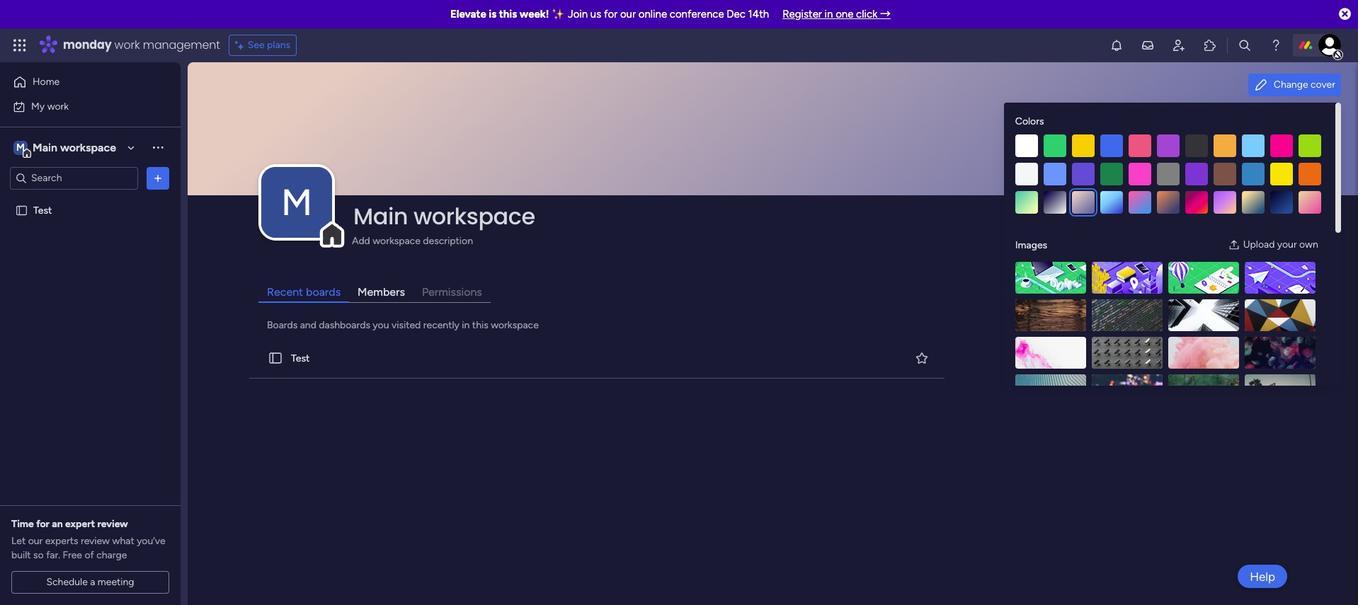 Task type: vqa. For each thing, say whether or not it's contained in the screenshot.
bottommost Main workspace
yes



Task type: describe. For each thing, give the bounding box(es) containing it.
schedule a meeting button
[[11, 572, 169, 594]]

built
[[11, 550, 31, 562]]

you
[[373, 319, 389, 332]]

let
[[11, 535, 26, 547]]

see
[[248, 39, 265, 51]]

boards
[[306, 285, 341, 299]]

1 horizontal spatial workspace image
[[261, 167, 332, 238]]

14th
[[748, 8, 769, 21]]

see plans
[[248, 39, 290, 51]]

public board image inside test link
[[268, 351, 283, 366]]

add to favorites image
[[915, 351, 929, 365]]

help image
[[1269, 38, 1283, 52]]

far.
[[46, 550, 60, 562]]

join
[[568, 8, 588, 21]]

my
[[31, 100, 45, 112]]

schedule a meeting
[[46, 576, 134, 589]]

so
[[33, 550, 44, 562]]

charge
[[96, 550, 127, 562]]

your
[[1277, 239, 1297, 251]]

colors
[[1015, 115, 1044, 127]]

0 vertical spatial review
[[97, 518, 128, 530]]

recent
[[267, 285, 303, 299]]

home
[[33, 76, 60, 88]]

management
[[143, 37, 220, 53]]

of
[[85, 550, 94, 562]]

apps image
[[1203, 38, 1217, 52]]

m inside workspace selection element
[[16, 141, 25, 153]]

elevate is this week! ✨ join us for our online conference dec 14th
[[450, 8, 769, 21]]

change
[[1274, 79, 1308, 91]]

change cover button
[[1248, 74, 1341, 96]]

main inside workspace selection element
[[33, 141, 57, 154]]

add
[[352, 235, 370, 247]]

online
[[639, 8, 667, 21]]

boards and dashboards you visited recently in this workspace
[[267, 319, 539, 332]]

Search in workspace field
[[30, 170, 118, 186]]

recently
[[423, 319, 460, 332]]

1 vertical spatial main
[[353, 200, 408, 232]]

plans
[[267, 39, 290, 51]]

help button
[[1238, 565, 1287, 589]]

a
[[90, 576, 95, 589]]

select product image
[[13, 38, 27, 52]]

help
[[1250, 570, 1275, 584]]

test link
[[246, 339, 947, 379]]

monday
[[63, 37, 112, 53]]

add workspace description
[[352, 235, 473, 247]]

workspace image inside workspace selection element
[[13, 140, 28, 155]]

Main workspace field
[[350, 200, 1301, 232]]

boards
[[267, 319, 298, 332]]

test inside list box
[[33, 204, 52, 216]]

1 horizontal spatial in
[[825, 8, 833, 21]]

permissions
[[422, 285, 482, 299]]

photo icon image
[[1228, 239, 1240, 251]]

our inside time for an expert review let our experts review what you've built so far. free of charge
[[28, 535, 43, 547]]

dashboards
[[319, 319, 370, 332]]

see plans button
[[229, 35, 297, 56]]

dec
[[727, 8, 746, 21]]

change cover
[[1274, 79, 1336, 91]]



Task type: locate. For each thing, give the bounding box(es) containing it.
work right the my
[[47, 100, 69, 112]]

m inside popup button
[[281, 181, 312, 225]]

for
[[604, 8, 618, 21], [36, 518, 50, 530]]

brad klo image
[[1319, 34, 1341, 57]]

0 vertical spatial for
[[604, 8, 618, 21]]

1 horizontal spatial our
[[620, 8, 636, 21]]

inbox image
[[1141, 38, 1155, 52]]

0 horizontal spatial this
[[472, 319, 488, 332]]

1 horizontal spatial for
[[604, 8, 618, 21]]

upload
[[1243, 239, 1275, 251]]

1 vertical spatial in
[[462, 319, 470, 332]]

monday work management
[[63, 37, 220, 53]]

✨
[[552, 8, 565, 21]]

0 vertical spatial main
[[33, 141, 57, 154]]

for inside time for an expert review let our experts review what you've built so far. free of charge
[[36, 518, 50, 530]]

review
[[97, 518, 128, 530], [81, 535, 110, 547]]

invite members image
[[1172, 38, 1186, 52]]

week!
[[520, 8, 549, 21]]

1 horizontal spatial test
[[291, 352, 310, 364]]

0 horizontal spatial our
[[28, 535, 43, 547]]

test down search in workspace field
[[33, 204, 52, 216]]

cover
[[1311, 79, 1336, 91]]

this right is on the left top of page
[[499, 8, 517, 21]]

our left online
[[620, 8, 636, 21]]

test
[[33, 204, 52, 216], [291, 352, 310, 364]]

you've
[[137, 535, 165, 547]]

this right recently
[[472, 319, 488, 332]]

0 horizontal spatial workspace image
[[13, 140, 28, 155]]

main workspace inside workspace selection element
[[33, 141, 116, 154]]

own
[[1300, 239, 1319, 251]]

1 vertical spatial for
[[36, 518, 50, 530]]

our
[[620, 8, 636, 21], [28, 535, 43, 547]]

time for an expert review let our experts review what you've built so far. free of charge
[[11, 518, 165, 562]]

workspace
[[60, 141, 116, 154], [414, 200, 535, 232], [373, 235, 421, 247], [491, 319, 539, 332]]

test down and
[[291, 352, 310, 364]]

1 vertical spatial work
[[47, 100, 69, 112]]

what
[[112, 535, 134, 547]]

workspace selection element
[[13, 139, 118, 158]]

0 horizontal spatial main workspace
[[33, 141, 116, 154]]

m button
[[261, 167, 332, 238]]

1 horizontal spatial this
[[499, 8, 517, 21]]

0 horizontal spatial main
[[33, 141, 57, 154]]

register in one click →
[[783, 8, 891, 21]]

workspace image
[[13, 140, 28, 155], [261, 167, 332, 238]]

1 vertical spatial main workspace
[[353, 200, 535, 232]]

0 horizontal spatial work
[[47, 100, 69, 112]]

1 horizontal spatial main
[[353, 200, 408, 232]]

0 vertical spatial public board image
[[15, 204, 28, 217]]

meeting
[[98, 576, 134, 589]]

work
[[114, 37, 140, 53], [47, 100, 69, 112]]

m
[[16, 141, 25, 153], [281, 181, 312, 225]]

and
[[300, 319, 316, 332]]

1 horizontal spatial m
[[281, 181, 312, 225]]

notifications image
[[1110, 38, 1124, 52]]

main down my work
[[33, 141, 57, 154]]

1 vertical spatial review
[[81, 535, 110, 547]]

1 horizontal spatial work
[[114, 37, 140, 53]]

1 vertical spatial public board image
[[268, 351, 283, 366]]

my work button
[[8, 95, 152, 118]]

expert
[[65, 518, 95, 530]]

0 horizontal spatial m
[[16, 141, 25, 153]]

members
[[358, 285, 405, 299]]

work for monday
[[114, 37, 140, 53]]

1 horizontal spatial main workspace
[[353, 200, 535, 232]]

1 vertical spatial workspace image
[[261, 167, 332, 238]]

work right monday
[[114, 37, 140, 53]]

0 horizontal spatial for
[[36, 518, 50, 530]]

elevate
[[450, 8, 486, 21]]

in left one
[[825, 8, 833, 21]]

in
[[825, 8, 833, 21], [462, 319, 470, 332]]

an
[[52, 518, 63, 530]]

1 vertical spatial m
[[281, 181, 312, 225]]

0 vertical spatial this
[[499, 8, 517, 21]]

in right recently
[[462, 319, 470, 332]]

work inside button
[[47, 100, 69, 112]]

0 vertical spatial workspace image
[[13, 140, 28, 155]]

free
[[63, 550, 82, 562]]

public board image inside the test list box
[[15, 204, 28, 217]]

0 horizontal spatial in
[[462, 319, 470, 332]]

main workspace up search in workspace field
[[33, 141, 116, 154]]

is
[[489, 8, 497, 21]]

→
[[880, 8, 891, 21]]

review up of at the left bottom
[[81, 535, 110, 547]]

1 vertical spatial test
[[291, 352, 310, 364]]

0 horizontal spatial public board image
[[15, 204, 28, 217]]

main up add
[[353, 200, 408, 232]]

review up what
[[97, 518, 128, 530]]

conference
[[670, 8, 724, 21]]

1 horizontal spatial public board image
[[268, 351, 283, 366]]

test list box
[[0, 195, 181, 414]]

this
[[499, 8, 517, 21], [472, 319, 488, 332]]

click
[[856, 8, 878, 21]]

for right us
[[604, 8, 618, 21]]

0 vertical spatial m
[[16, 141, 25, 153]]

main
[[33, 141, 57, 154], [353, 200, 408, 232]]

0 vertical spatial in
[[825, 8, 833, 21]]

1 vertical spatial this
[[472, 319, 488, 332]]

one
[[836, 8, 854, 21]]

visited
[[392, 319, 421, 332]]

schedule
[[46, 576, 88, 589]]

0 vertical spatial test
[[33, 204, 52, 216]]

home button
[[8, 71, 152, 93]]

for left an
[[36, 518, 50, 530]]

register
[[783, 8, 822, 21]]

recent boards
[[267, 285, 341, 299]]

0 vertical spatial work
[[114, 37, 140, 53]]

register in one click → link
[[783, 8, 891, 21]]

search everything image
[[1238, 38, 1252, 52]]

experts
[[45, 535, 78, 547]]

main workspace
[[33, 141, 116, 154], [353, 200, 535, 232]]

main workspace up description
[[353, 200, 535, 232]]

description
[[423, 235, 473, 247]]

0 vertical spatial our
[[620, 8, 636, 21]]

options image
[[151, 171, 165, 185]]

images
[[1015, 239, 1047, 251]]

time
[[11, 518, 34, 530]]

workspace options image
[[151, 140, 165, 155]]

my work
[[31, 100, 69, 112]]

upload your own
[[1243, 239, 1319, 251]]

upload your own button
[[1223, 234, 1324, 256]]

our up so
[[28, 535, 43, 547]]

public board image
[[15, 204, 28, 217], [268, 351, 283, 366]]

work for my
[[47, 100, 69, 112]]

option
[[0, 198, 181, 200]]

0 horizontal spatial test
[[33, 204, 52, 216]]

0 vertical spatial main workspace
[[33, 141, 116, 154]]

us
[[591, 8, 601, 21]]

1 vertical spatial our
[[28, 535, 43, 547]]



